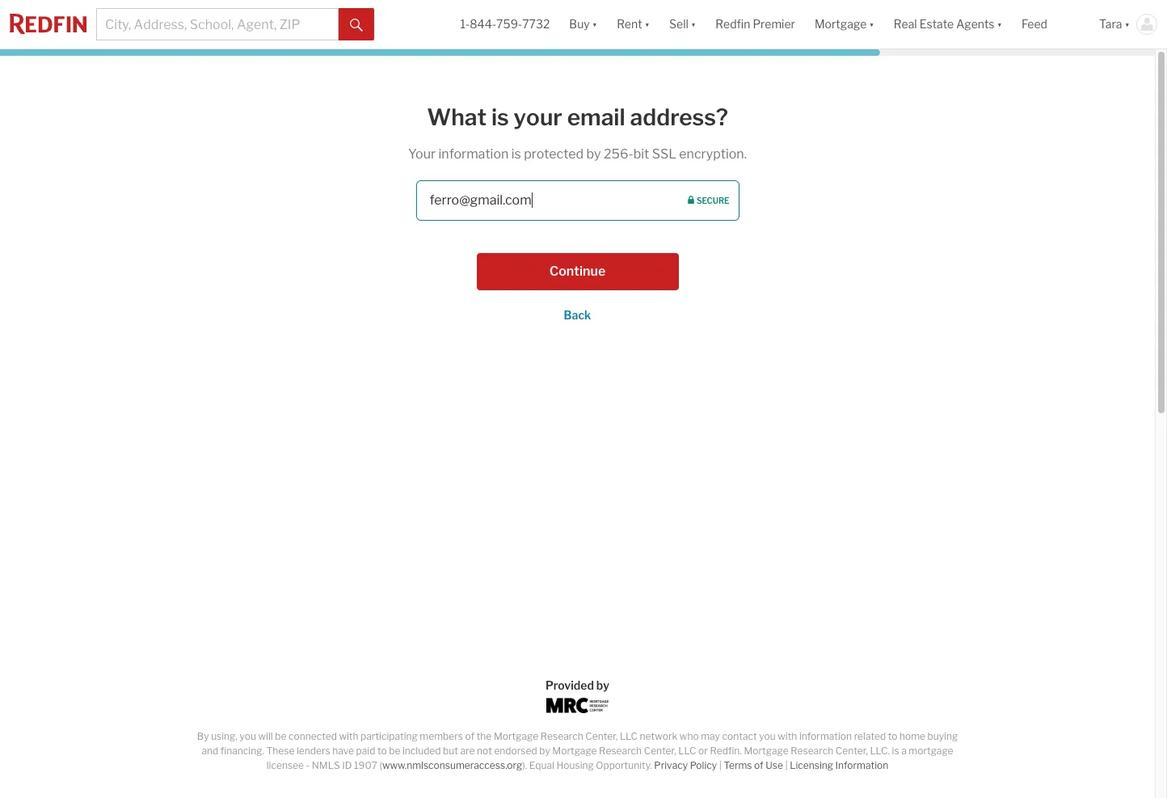 Task type: describe. For each thing, give the bounding box(es) containing it.
by using, you will be connected with participating members of the mortgage research center, llc network who may contact you with information related to home buying and financing. these lenders have paid to be included but are not endorsed by mortgage research center, llc or redfin. mortgage research center, llc. is a mortgage licensee - nmls id 1907 (
[[197, 730, 958, 771]]

premier
[[753, 17, 796, 31]]

mortgage up endorsed
[[494, 730, 539, 742]]

llc.
[[870, 745, 890, 757]]

rent ▾ button
[[607, 0, 660, 49]]

844-
[[470, 17, 497, 31]]

use
[[766, 759, 783, 771]]

home
[[900, 730, 926, 742]]

email address?
[[567, 104, 728, 131]]

endorsed
[[494, 745, 537, 757]]

privacy
[[654, 759, 688, 771]]

information
[[836, 759, 889, 771]]

provided
[[546, 678, 594, 692]]

continue button
[[477, 253, 679, 290]]

real estate agents ▾
[[894, 17, 1003, 31]]

redfin.
[[710, 745, 742, 757]]

will
[[258, 730, 273, 742]]

1 horizontal spatial llc
[[679, 745, 697, 757]]

members
[[420, 730, 463, 742]]

ssl encryption.
[[652, 146, 747, 161]]

may
[[701, 730, 720, 742]]

▾ for tara ▾
[[1125, 17, 1130, 31]]

0 horizontal spatial research
[[541, 730, 584, 742]]

2 you from the left
[[759, 730, 776, 742]]

nmls
[[312, 759, 340, 771]]

protected
[[524, 146, 584, 161]]

who
[[680, 730, 699, 742]]

feed button
[[1012, 0, 1090, 49]]

2 horizontal spatial research
[[791, 745, 834, 757]]

▾ for sell ▾
[[691, 17, 697, 31]]

www.nmlsconsumeraccess.org
[[382, 759, 523, 771]]

mortgage research center image
[[546, 698, 609, 713]]

sell ▾ button
[[660, 0, 706, 49]]

licensing information link
[[790, 759, 889, 771]]

related
[[854, 730, 886, 742]]

included
[[403, 745, 441, 757]]

your
[[514, 104, 563, 131]]

▾ for rent ▾
[[645, 17, 650, 31]]

privacy policy link
[[654, 759, 717, 771]]

back button
[[564, 308, 591, 322]]

1907
[[354, 759, 378, 771]]

these
[[266, 745, 295, 757]]

buy ▾ button
[[570, 0, 598, 49]]

financing.
[[221, 745, 264, 757]]

real estate agents ▾ link
[[894, 0, 1003, 49]]

opportunity.
[[596, 759, 652, 771]]

1 you from the left
[[240, 730, 256, 742]]

participating
[[361, 730, 418, 742]]

are
[[460, 745, 475, 757]]

▾ for mortgage ▾
[[870, 17, 875, 31]]

network
[[640, 730, 678, 742]]

What is your email address? email field
[[416, 180, 740, 220]]

sell ▾ button
[[670, 0, 697, 49]]

and
[[202, 745, 219, 757]]

mortgage inside dropdown button
[[815, 17, 867, 31]]

but
[[443, 745, 458, 757]]

buy ▾ button
[[560, 0, 607, 49]]

759-
[[497, 17, 523, 31]]

1 horizontal spatial be
[[389, 745, 401, 757]]

1-
[[460, 17, 470, 31]]

back
[[564, 308, 591, 322]]

licensee
[[267, 759, 304, 771]]

2 | from the left
[[786, 759, 788, 771]]

terms
[[724, 759, 752, 771]]

of for terms
[[755, 759, 764, 771]]

1-844-759-7732
[[460, 17, 550, 31]]

0 horizontal spatial information
[[439, 146, 509, 161]]

by inside "by using, you will be connected with participating members of the mortgage research center, llc network who may contact you with information related to home buying and financing. these lenders have paid to be included but are not endorsed by mortgage research center, llc or redfin. mortgage research center, llc. is a mortgage licensee - nmls id 1907 ("
[[540, 745, 551, 757]]

mortgage
[[909, 745, 954, 757]]

2 horizontal spatial center,
[[836, 745, 868, 757]]

1 horizontal spatial is
[[512, 146, 521, 161]]

1 | from the left
[[719, 759, 722, 771]]

www.nmlsconsumeraccess.org link
[[382, 759, 523, 771]]

sell ▾
[[670, 17, 697, 31]]

tara ▾
[[1100, 17, 1130, 31]]



Task type: vqa. For each thing, say whether or not it's contained in the screenshot.
the you
yes



Task type: locate. For each thing, give the bounding box(es) containing it.
▾ right sell
[[691, 17, 697, 31]]

mortgage
[[815, 17, 867, 31], [494, 730, 539, 742], [553, 745, 597, 757], [744, 745, 789, 757]]

5 ▾ from the left
[[998, 17, 1003, 31]]

▾ right the "buy"
[[592, 17, 598, 31]]

be
[[275, 730, 287, 742], [389, 745, 401, 757]]

research up opportunity.
[[599, 745, 642, 757]]

2 with from the left
[[778, 730, 798, 742]]

City, Address, School, Agent, ZIP search field
[[96, 8, 339, 40]]

1 horizontal spatial information
[[800, 730, 852, 742]]

1 vertical spatial information
[[800, 730, 852, 742]]

is left protected
[[512, 146, 521, 161]]

(
[[380, 759, 382, 771]]

1 horizontal spatial center,
[[644, 745, 677, 757]]

mortgage up use
[[744, 745, 789, 757]]

1 horizontal spatial to
[[888, 730, 898, 742]]

1 vertical spatial llc
[[679, 745, 697, 757]]

equal
[[530, 759, 555, 771]]

mortgage ▾
[[815, 17, 875, 31]]

center, down network
[[644, 745, 677, 757]]

mortgage left real
[[815, 17, 867, 31]]

rent ▾
[[617, 17, 650, 31]]

you right contact in the bottom of the page
[[759, 730, 776, 742]]

paid
[[356, 745, 376, 757]]

2 ▾ from the left
[[645, 17, 650, 31]]

with up use
[[778, 730, 798, 742]]

agents
[[957, 17, 995, 31]]

▾ left real
[[870, 17, 875, 31]]

of left use
[[755, 759, 764, 771]]

buying
[[928, 730, 958, 742]]

0 horizontal spatial llc
[[620, 730, 638, 742]]

0 vertical spatial is
[[492, 104, 509, 131]]

1 horizontal spatial of
[[755, 759, 764, 771]]

redfin premier
[[716, 17, 796, 31]]

real estate agents ▾ button
[[885, 0, 1012, 49]]

0 horizontal spatial |
[[719, 759, 722, 771]]

1 with from the left
[[339, 730, 359, 742]]

1 horizontal spatial |
[[786, 759, 788, 771]]

submit search image
[[350, 18, 363, 31]]

be up these on the left bottom of page
[[275, 730, 287, 742]]

licensing
[[790, 759, 834, 771]]

0 vertical spatial to
[[888, 730, 898, 742]]

terms of use link
[[724, 759, 783, 771]]

of for members
[[465, 730, 475, 742]]

1 horizontal spatial research
[[599, 745, 642, 757]]

0 horizontal spatial you
[[240, 730, 256, 742]]

2 horizontal spatial is
[[892, 745, 900, 757]]

1 vertical spatial by
[[597, 678, 610, 692]]

center, up information
[[836, 745, 868, 757]]

to up (
[[378, 745, 387, 757]]

policy
[[690, 759, 717, 771]]

buy
[[570, 17, 590, 31]]

continue
[[550, 263, 606, 279]]

is inside "by using, you will be connected with participating members of the mortgage research center, llc network who may contact you with information related to home buying and financing. these lenders have paid to be included but are not endorsed by mortgage research center, llc or redfin. mortgage research center, llc. is a mortgage licensee - nmls id 1907 ("
[[892, 745, 900, 757]]

redfin premier button
[[706, 0, 805, 49]]

).
[[523, 759, 527, 771]]

by up equal
[[540, 745, 551, 757]]

0 horizontal spatial center,
[[586, 730, 618, 742]]

7732
[[523, 17, 550, 31]]

using,
[[211, 730, 238, 742]]

mortgage ▾ button
[[805, 0, 885, 49]]

your
[[408, 146, 436, 161]]

llc
[[620, 730, 638, 742], [679, 745, 697, 757]]

1 vertical spatial be
[[389, 745, 401, 757]]

of
[[465, 730, 475, 742], [755, 759, 764, 771]]

0 vertical spatial be
[[275, 730, 287, 742]]

0 vertical spatial of
[[465, 730, 475, 742]]

0 horizontal spatial to
[[378, 745, 387, 757]]

contact
[[723, 730, 757, 742]]

you up financing.
[[240, 730, 256, 742]]

by left 256-
[[587, 146, 601, 161]]

a
[[902, 745, 907, 757]]

information inside "by using, you will be connected with participating members of the mortgage research center, llc network who may contact you with information related to home buying and financing. these lenders have paid to be included but are not endorsed by mortgage research center, llc or redfin. mortgage research center, llc. is a mortgage licensee - nmls id 1907 ("
[[800, 730, 852, 742]]

real
[[894, 17, 918, 31]]

▾ right tara
[[1125, 17, 1130, 31]]

your information is protected by 256-bit ssl encryption.
[[408, 146, 747, 161]]

you
[[240, 730, 256, 742], [759, 730, 776, 742]]

2 vertical spatial by
[[540, 745, 551, 757]]

0 horizontal spatial with
[[339, 730, 359, 742]]

-
[[306, 759, 310, 771]]

information up licensing information link on the bottom of page
[[800, 730, 852, 742]]

with
[[339, 730, 359, 742], [778, 730, 798, 742]]

2 vertical spatial is
[[892, 745, 900, 757]]

what
[[427, 104, 487, 131]]

rent ▾ button
[[617, 0, 650, 49]]

1 horizontal spatial you
[[759, 730, 776, 742]]

mortgage ▾ button
[[815, 0, 875, 49]]

to
[[888, 730, 898, 742], [378, 745, 387, 757]]

0 horizontal spatial of
[[465, 730, 475, 742]]

is left a
[[892, 745, 900, 757]]

have
[[333, 745, 354, 757]]

not
[[477, 745, 492, 757]]

research up housing
[[541, 730, 584, 742]]

what is your email address?
[[427, 104, 728, 131]]

lenders
[[297, 745, 330, 757]]

with up have
[[339, 730, 359, 742]]

tara
[[1100, 17, 1123, 31]]

▾ right agents
[[998, 17, 1003, 31]]

▾
[[592, 17, 598, 31], [645, 17, 650, 31], [691, 17, 697, 31], [870, 17, 875, 31], [998, 17, 1003, 31], [1125, 17, 1130, 31]]

is
[[492, 104, 509, 131], [512, 146, 521, 161], [892, 745, 900, 757]]

| down redfin.
[[719, 759, 722, 771]]

3 ▾ from the left
[[691, 17, 697, 31]]

mortgage up housing
[[553, 745, 597, 757]]

be down participating on the bottom of the page
[[389, 745, 401, 757]]

llc up privacy policy link
[[679, 745, 697, 757]]

1-844-759-7732 link
[[460, 17, 550, 31]]

housing
[[557, 759, 594, 771]]

▾ right rent
[[645, 17, 650, 31]]

to up llc.
[[888, 730, 898, 742]]

is left your
[[492, 104, 509, 131]]

research up licensing
[[791, 745, 834, 757]]

▾ for buy ▾
[[592, 17, 598, 31]]

or
[[699, 745, 708, 757]]

| right use
[[786, 759, 788, 771]]

the
[[477, 730, 492, 742]]

www.nmlsconsumeraccess.org ). equal housing opportunity. privacy policy | terms of use | licensing information
[[382, 759, 889, 771]]

0 vertical spatial llc
[[620, 730, 638, 742]]

6 ▾ from the left
[[1125, 17, 1130, 31]]

by
[[197, 730, 209, 742]]

256-
[[604, 146, 634, 161]]

1 vertical spatial of
[[755, 759, 764, 771]]

buy ▾
[[570, 17, 598, 31]]

1 vertical spatial is
[[512, 146, 521, 161]]

rent
[[617, 17, 643, 31]]

0 horizontal spatial is
[[492, 104, 509, 131]]

connected
[[289, 730, 337, 742]]

1 ▾ from the left
[[592, 17, 598, 31]]

of inside "by using, you will be connected with participating members of the mortgage research center, llc network who may contact you with information related to home buying and financing. these lenders have paid to be included but are not endorsed by mortgage research center, llc or redfin. mortgage research center, llc. is a mortgage licensee - nmls id 1907 ("
[[465, 730, 475, 742]]

estate
[[920, 17, 954, 31]]

llc up opportunity.
[[620, 730, 638, 742]]

bit
[[634, 146, 650, 161]]

by
[[587, 146, 601, 161], [597, 678, 610, 692], [540, 745, 551, 757]]

0 vertical spatial by
[[587, 146, 601, 161]]

▾ inside "link"
[[998, 17, 1003, 31]]

research
[[541, 730, 584, 742], [599, 745, 642, 757], [791, 745, 834, 757]]

by up mortgage research center image
[[597, 678, 610, 692]]

redfin
[[716, 17, 751, 31]]

id
[[342, 759, 352, 771]]

4 ▾ from the left
[[870, 17, 875, 31]]

center, up opportunity.
[[586, 730, 618, 742]]

1 vertical spatial to
[[378, 745, 387, 757]]

of left the
[[465, 730, 475, 742]]

1 horizontal spatial with
[[778, 730, 798, 742]]

|
[[719, 759, 722, 771], [786, 759, 788, 771]]

provided by
[[546, 678, 610, 692]]

feed
[[1022, 17, 1048, 31]]

0 vertical spatial information
[[439, 146, 509, 161]]

sell
[[670, 17, 689, 31]]

information down what
[[439, 146, 509, 161]]

0 horizontal spatial be
[[275, 730, 287, 742]]

center,
[[586, 730, 618, 742], [644, 745, 677, 757], [836, 745, 868, 757]]



